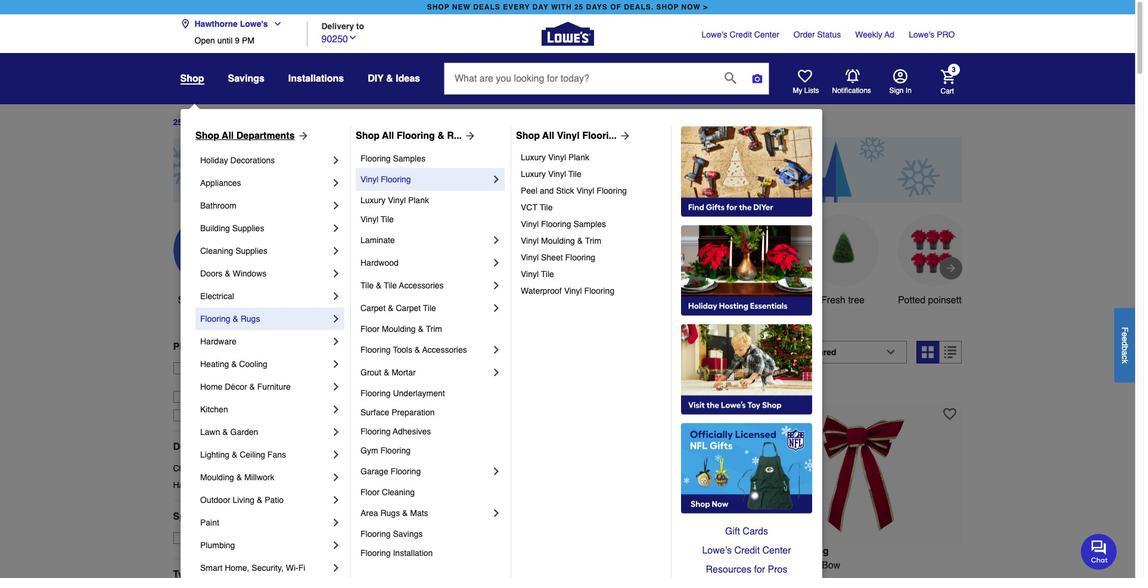 Task type: describe. For each thing, give the bounding box(es) containing it.
vinyl moulding & trim link
[[521, 233, 663, 249]]

chevron right image for moulding & millwork
[[330, 472, 342, 484]]

holiday hosting essentials. image
[[682, 225, 813, 316]]

all for deals
[[203, 295, 213, 306]]

90250
[[322, 34, 348, 44]]

flooring up surface
[[361, 389, 391, 398]]

gym
[[361, 446, 378, 456]]

90250 button
[[322, 31, 358, 46]]

flooring tools & accessories
[[361, 345, 467, 355]]

flooring up floor cleaning on the left bottom of the page
[[391, 467, 421, 476]]

0 vertical spatial deals
[[217, 118, 240, 127]]

vinyl up luxury vinyl tile
[[549, 153, 566, 162]]

lowe's down free store pickup today at:
[[234, 376, 260, 385]]

tile up peel and stick vinyl flooring
[[569, 169, 582, 179]]

hardwood link
[[361, 252, 491, 274]]

lists
[[805, 86, 820, 95]]

vinyl inside shop all vinyl floori... link
[[557, 131, 580, 141]]

& right store
[[231, 360, 237, 369]]

grout & mortar
[[361, 368, 416, 377]]

vct tile link
[[521, 199, 663, 216]]

lowe's down the ">" on the right top of the page
[[702, 30, 728, 39]]

198 products in holiday decorations
[[350, 347, 590, 364]]

vinyl up "waterproof"
[[521, 270, 539, 279]]

25 days of deals
[[173, 118, 240, 127]]

preparation
[[392, 408, 435, 417]]

holiday decorations
[[200, 156, 275, 165]]

chevron right image for electrical
[[330, 290, 342, 302]]

fast delivery
[[191, 411, 240, 420]]

flooring down vinyl moulding & trim link
[[566, 253, 596, 262]]

chevron right image for flooring tools & accessories
[[491, 344, 503, 356]]

& left mats
[[403, 509, 408, 518]]

lowe's up pm
[[240, 19, 268, 29]]

laminate
[[361, 236, 395, 245]]

1 heart outline image from the left
[[737, 408, 750, 421]]

1 horizontal spatial cleaning
[[382, 488, 415, 497]]

chevron right image for laminate
[[491, 234, 503, 246]]

25 inside shop new deals every day with 25 days of deals. shop now > link
[[575, 3, 584, 11]]

area rugs & mats
[[361, 509, 429, 518]]

chevron right image for holiday decorations
[[330, 154, 342, 166]]

lights inside 100-count 20.62-ft multicolor incandescent plug-in christmas string lights
[[663, 575, 689, 578]]

hanging decoration
[[640, 295, 684, 320]]

chevron right image for lawn & garden
[[330, 426, 342, 438]]

& left patio
[[257, 496, 263, 505]]

ft inside "holiday living 100-count 20.62-ft white incandescent plug- in christmas string lights"
[[424, 560, 430, 571]]

décor
[[225, 382, 247, 392]]

100-count 20.62-ft multicolor incandescent plug-in christmas string lights link
[[557, 546, 756, 578]]

tile down hardwood
[[361, 281, 374, 290]]

& right lawn on the bottom left of page
[[223, 428, 228, 437]]

a
[[1121, 351, 1131, 355]]

fresh tree
[[822, 295, 865, 306]]

chevron right image for appliances
[[330, 177, 342, 189]]

vinyl inside vinyl flooring samples "link"
[[521, 219, 539, 229]]

weekly ad link
[[856, 29, 895, 41]]

christmas inside "holiday living 100-count 20.62-ft white incandescent plug- in christmas string lights"
[[361, 575, 404, 578]]

compare for 5013254527 element
[[786, 382, 820, 392]]

0 horizontal spatial vinyl tile link
[[361, 210, 503, 229]]

compare for 1001813120 element
[[372, 382, 406, 392]]

f e e d b a c k button
[[1115, 308, 1136, 383]]

5013254527 element
[[764, 381, 820, 393]]

plumbing
[[200, 541, 235, 550]]

shop all deals
[[178, 295, 240, 306]]

center for lowe's credit center
[[763, 546, 792, 556]]

r...
[[447, 131, 462, 141]]

chevron down image inside hawthorne lowe's button
[[268, 19, 282, 29]]

25 days of deals link
[[173, 118, 240, 127]]

vinyl down vinyl flooring
[[388, 196, 406, 205]]

on
[[195, 534, 206, 543]]

lighting & ceiling fans
[[200, 450, 286, 460]]

20.62- inside 100-count 20.62-ft multicolor incandescent plug-in christmas string lights
[[604, 560, 631, 571]]

my lists link
[[793, 69, 820, 95]]

savings inside button
[[464, 295, 498, 306]]

pickup & delivery
[[173, 342, 254, 352]]

decorations for hanukkah decorations
[[213, 481, 258, 490]]

gift
[[726, 527, 741, 537]]

special
[[173, 512, 207, 522]]

building supplies
[[200, 224, 264, 233]]

flooring savings link
[[361, 525, 503, 544]]

1 horizontal spatial savings
[[393, 530, 423, 539]]

visit the lowe's toy shop. image
[[682, 324, 813, 415]]

cart
[[941, 87, 955, 95]]

decoration
[[640, 309, 684, 320]]

adhesives
[[393, 427, 431, 436]]

arrow right image
[[617, 130, 631, 142]]

all for flooring
[[382, 131, 394, 141]]

surface preparation link
[[361, 403, 503, 422]]

arrow right image for shop all departments
[[295, 130, 309, 142]]

patio
[[265, 496, 284, 505]]

holiday for holiday decorations
[[200, 156, 228, 165]]

0 horizontal spatial moulding
[[200, 473, 234, 482]]

3
[[952, 66, 956, 74]]

today
[[260, 364, 282, 373]]

flooring up grout
[[361, 345, 391, 355]]

lowe's credit center
[[703, 546, 792, 556]]

vinyl up laminate
[[361, 215, 379, 224]]

lawn & garden link
[[200, 421, 330, 444]]

lowe's
[[703, 546, 732, 556]]

& up floor moulding & trim
[[388, 304, 394, 313]]

9
[[235, 36, 240, 45]]

chevron right image for smart home, security, wi-fi
[[330, 562, 342, 574]]

incandescent inside 100-count 20.62-ft multicolor incandescent plug-in christmas string lights
[[683, 560, 740, 571]]

tile up floor moulding & trim link
[[423, 304, 436, 313]]

fresh tree button
[[808, 215, 879, 308]]

vinyl inside waterproof vinyl flooring link
[[564, 286, 582, 296]]

tree for artificial tree
[[309, 295, 326, 306]]

supplies for building supplies
[[232, 224, 264, 233]]

1 vertical spatial savings button
[[445, 215, 517, 308]]

100-count 20.62-ft multicolor incandescent plug-in christmas string lights
[[557, 560, 740, 578]]

1 shop from the left
[[427, 3, 450, 11]]

smart
[[200, 564, 223, 573]]

& right décor
[[250, 382, 255, 392]]

chevron right image for tile & tile accessories
[[491, 280, 503, 292]]

chevron down image inside 90250 button
[[348, 32, 358, 42]]

shop all departments
[[196, 131, 295, 141]]

smart home, security, wi-fi link
[[200, 557, 330, 578]]

count inside 100-count 20.62-ft multicolor incandescent plug-in christmas string lights
[[576, 560, 602, 571]]

100- inside 100-count 20.62-ft multicolor incandescent plug-in christmas string lights
[[557, 560, 576, 571]]

decorations for holiday decorations
[[231, 156, 275, 165]]

decorations down holiday living
[[508, 347, 590, 364]]

hawthorne lowe's & nearby stores
[[191, 376, 320, 385]]

flooring down flooring savings at the bottom of page
[[361, 549, 391, 558]]

lawn
[[200, 428, 220, 437]]

flooring adhesives link
[[361, 422, 503, 441]]

pm
[[242, 36, 255, 45]]

0 vertical spatial luxury
[[521, 153, 546, 162]]

floor cleaning link
[[361, 483, 503, 502]]

home
[[200, 382, 223, 392]]

string inside 100-count 20.62-ft multicolor incandescent plug-in christmas string lights
[[636, 575, 661, 578]]

day
[[533, 3, 549, 11]]

floor cleaning
[[361, 488, 415, 497]]

& up led
[[376, 281, 382, 290]]

heating & cooling link
[[200, 353, 330, 376]]

lowe's pro
[[909, 30, 956, 39]]

open until 9 pm
[[195, 36, 255, 45]]

lowe's home improvement lists image
[[798, 69, 812, 83]]

string inside "holiday living 100-count 20.62-ft white incandescent plug- in christmas string lights"
[[406, 575, 431, 578]]

1 horizontal spatial luxury vinyl plank link
[[521, 149, 663, 166]]

living for holiday living 100-count 20.62-ft white incandescent plug- in christmas string lights
[[387, 546, 415, 557]]

tile & tile accessories
[[361, 281, 444, 290]]

d
[[1121, 341, 1131, 346]]

departments element
[[173, 441, 331, 453]]

vinyl inside 'vinyl flooring' link
[[361, 175, 379, 184]]

outdoor living & patio link
[[200, 489, 330, 512]]

sign in button
[[890, 69, 912, 95]]

cleaning supplies
[[200, 246, 268, 256]]

weekly
[[856, 30, 883, 39]]

hawthorne for hawthorne lowe's
[[195, 19, 238, 29]]

incandescent inside "holiday living 100-count 20.62-ft white incandescent plug- in christmas string lights"
[[459, 560, 516, 571]]

chevron right image for vinyl flooring
[[491, 174, 503, 185]]

luxury vinyl plank for luxury vinyl plank 'link' to the left
[[361, 196, 429, 205]]

in inside "holiday living 100-count 20.62-ft white incandescent plug- in christmas string lights"
[[350, 575, 358, 578]]

home décor & furniture link
[[200, 376, 330, 398]]

2 e from the top
[[1121, 337, 1131, 341]]

chevron right image for carpet & carpet tile
[[491, 302, 503, 314]]

flooring down surface
[[361, 427, 391, 436]]

2 vertical spatial delivery
[[210, 411, 240, 420]]

tile up laminate
[[381, 215, 394, 224]]

vinyl flooring samples
[[521, 219, 606, 229]]

decorations for christmas decorations
[[213, 464, 258, 473]]

0 vertical spatial cleaning
[[200, 246, 233, 256]]

f e e d b a c k
[[1121, 327, 1131, 364]]

0 vertical spatial savings
[[228, 73, 265, 84]]

garage flooring link
[[361, 460, 491, 483]]

1 horizontal spatial vinyl tile link
[[521, 266, 663, 283]]

& left millwork
[[237, 473, 242, 482]]

1 vertical spatial 25
[[173, 118, 183, 127]]

flooring up flooring samples link
[[397, 131, 435, 141]]

furniture
[[257, 382, 291, 392]]

chevron right image for kitchen
[[330, 404, 342, 416]]

0 horizontal spatial savings button
[[228, 68, 265, 89]]

hanukkah
[[173, 481, 211, 490]]

lights inside "holiday living 100-count 20.62-ft white incandescent plug- in christmas string lights"
[[434, 575, 459, 578]]

carpet & carpet tile
[[361, 304, 436, 313]]

chevron right image for area rugs & mats
[[491, 507, 503, 519]]

luxury vinyl tile link
[[521, 166, 663, 182]]

tile down sheet
[[541, 270, 554, 279]]

diy & ideas button
[[368, 68, 420, 89]]

vinyl tile for the left "vinyl tile" link
[[361, 215, 394, 224]]

& right 'doors'
[[225, 269, 231, 278]]

1001813120 element
[[350, 381, 406, 393]]

& left 'r...'
[[438, 131, 445, 141]]

chevron right image for heating & cooling
[[330, 358, 342, 370]]

& up heating
[[207, 342, 214, 352]]

shop new deals every day with 25 days of deals. shop now > link
[[425, 0, 711, 14]]

wi-
[[286, 564, 299, 573]]

shop all vinyl floori... link
[[516, 129, 631, 143]]

& right grout
[[384, 368, 390, 377]]

installation
[[393, 549, 433, 558]]

chevron right image for home décor & furniture
[[330, 381, 342, 393]]

free store pickup today at:
[[191, 364, 294, 373]]

luxury vinyl plank for right luxury vinyl plank 'link'
[[521, 153, 590, 162]]

special offers button
[[173, 501, 331, 532]]

chevron right image for lighting & ceiling fans
[[330, 449, 342, 461]]

0 horizontal spatial christmas
[[173, 464, 211, 473]]

status
[[818, 30, 842, 39]]

center for lowe's credit center
[[755, 30, 780, 39]]

0 vertical spatial departments
[[237, 131, 295, 141]]

moulding for floor
[[382, 324, 416, 334]]

0 horizontal spatial departments
[[173, 442, 232, 452]]

1 horizontal spatial pickup
[[233, 364, 258, 373]]

0 vertical spatial rugs
[[241, 314, 260, 324]]

white inside white "button"
[[741, 295, 765, 306]]

hawthorne for hawthorne lowe's & nearby stores
[[191, 376, 231, 385]]

2 horizontal spatial arrow right image
[[945, 262, 957, 274]]

garden
[[231, 428, 258, 437]]



Task type: vqa. For each thing, say whether or not it's contained in the screenshot.
Subscriptions link
no



Task type: locate. For each thing, give the bounding box(es) containing it.
holiday living
[[542, 295, 601, 306]]

flooring & rugs
[[200, 314, 260, 324]]

100- inside "holiday living 100-count 20.62-ft white incandescent plug- in christmas string lights"
[[350, 560, 369, 571]]

1 carpet from the left
[[361, 304, 386, 313]]

samples down vct tile link
[[574, 219, 606, 229]]

in inside the holiday living 8.5-in w red bow
[[781, 560, 788, 571]]

living down vinyl sheet flooring link
[[576, 295, 601, 306]]

living for outdoor living & patio
[[233, 496, 255, 505]]

doors & windows link
[[200, 262, 330, 285]]

0 horizontal spatial pickup
[[173, 342, 205, 352]]

vinyl left sheet
[[521, 253, 539, 262]]

lawn & garden
[[200, 428, 258, 437]]

for
[[755, 565, 766, 575]]

holiday for holiday living 8.5-in w red bow
[[764, 546, 799, 557]]

compare inside 5013254527 element
[[786, 382, 820, 392]]

2 horizontal spatial christmas
[[590, 575, 633, 578]]

1 horizontal spatial departments
[[237, 131, 295, 141]]

& left ceiling
[[232, 450, 237, 460]]

all up luxury vinyl tile
[[543, 131, 555, 141]]

search image
[[725, 72, 737, 84]]

0 horizontal spatial luxury vinyl plank
[[361, 196, 429, 205]]

vinyl inside luxury vinyl tile link
[[549, 169, 566, 179]]

flooring underlayment
[[361, 389, 445, 398]]

artificial tree button
[[264, 215, 335, 308]]

samples inside "link"
[[574, 219, 606, 229]]

arrow right image up holiday decorations link
[[295, 130, 309, 142]]

0 horizontal spatial vinyl tile
[[361, 215, 394, 224]]

1 tree from the left
[[309, 295, 326, 306]]

count
[[369, 560, 395, 571], [576, 560, 602, 571]]

chevron right image for bathroom
[[330, 200, 342, 212]]

1 vertical spatial credit
[[735, 546, 760, 556]]

luxury up luxury vinyl tile
[[521, 153, 546, 162]]

flooring installation
[[361, 549, 433, 558]]

0 horizontal spatial 100-
[[350, 560, 369, 571]]

plank for luxury vinyl plank 'link' to the left
[[408, 196, 429, 205]]

1 compare from the left
[[372, 382, 406, 392]]

vinyl tile for the right "vinyl tile" link
[[521, 270, 554, 279]]

2 lights from the left
[[663, 575, 689, 578]]

living down flooring savings at the bottom of page
[[387, 546, 415, 557]]

0 horizontal spatial cleaning
[[200, 246, 233, 256]]

list view image
[[945, 346, 957, 358]]

shop up luxury vinyl tile
[[516, 131, 540, 141]]

decorations down lighting & ceiling fans
[[213, 464, 258, 473]]

k
[[1121, 359, 1131, 364]]

chevron right image for hardwood
[[491, 257, 503, 269]]

deals.
[[624, 3, 654, 11]]

deals
[[474, 3, 501, 11]]

paint link
[[200, 512, 330, 534]]

gift cards link
[[682, 522, 813, 541]]

flooring down the area
[[361, 530, 391, 539]]

accessories down hardwood link
[[399, 281, 444, 290]]

sheet
[[541, 253, 563, 262]]

arrow right image up flooring samples link
[[462, 130, 476, 142]]

on sale
[[195, 534, 225, 543]]

resources for pros
[[706, 565, 788, 575]]

chevron right image for cleaning supplies
[[330, 245, 342, 257]]

chevron right image
[[491, 174, 503, 185], [330, 177, 342, 189], [330, 200, 342, 212], [330, 222, 342, 234], [491, 234, 503, 246], [330, 245, 342, 257], [491, 257, 503, 269], [330, 268, 342, 280], [491, 280, 503, 292], [330, 290, 342, 302], [330, 313, 342, 325], [330, 336, 342, 348], [491, 344, 503, 356], [330, 358, 342, 370], [330, 381, 342, 393], [330, 449, 342, 461], [330, 472, 342, 484], [491, 507, 503, 519], [330, 562, 342, 574]]

1 vertical spatial supplies
[[236, 246, 268, 256]]

vinyl sheet flooring link
[[521, 249, 663, 266]]

all up flooring samples
[[382, 131, 394, 141]]

2 carpet from the left
[[396, 304, 421, 313]]

shop inside button
[[178, 295, 200, 306]]

vinyl up vinyl sheet flooring
[[521, 236, 539, 246]]

& right diy
[[386, 73, 393, 84]]

1 vertical spatial departments
[[173, 442, 232, 452]]

2 shop from the left
[[356, 131, 380, 141]]

vinyl tile link up waterproof vinyl flooring
[[521, 266, 663, 283]]

plug- inside 100-count 20.62-ft multicolor incandescent plug-in christmas string lights
[[557, 575, 579, 578]]

center left order
[[755, 30, 780, 39]]

lights down flooring installation link at the left of page
[[434, 575, 459, 578]]

savings up 198 products in holiday decorations
[[464, 295, 498, 306]]

installations
[[289, 73, 344, 84]]

2 vertical spatial moulding
[[200, 473, 234, 482]]

ft left multicolor
[[631, 560, 637, 571]]

0 horizontal spatial in
[[350, 575, 358, 578]]

1 vertical spatial samples
[[574, 219, 606, 229]]

2 ft from the left
[[631, 560, 637, 571]]

lowe's left pro
[[909, 30, 935, 39]]

surface
[[361, 408, 390, 417]]

25 right "with"
[[575, 3, 584, 11]]

1 vertical spatial rugs
[[381, 509, 400, 518]]

1 horizontal spatial in
[[781, 560, 788, 571]]

living for holiday living 8.5-in w red bow
[[801, 546, 829, 557]]

2 floor from the top
[[361, 488, 380, 497]]

0 horizontal spatial savings
[[228, 73, 265, 84]]

0 horizontal spatial trim
[[426, 324, 442, 334]]

products
[[378, 347, 433, 364]]

luxury vinyl plank link down floori...
[[521, 149, 663, 166]]

1 vertical spatial vinyl tile
[[521, 270, 554, 279]]

1 horizontal spatial lights
[[663, 575, 689, 578]]

decorations up outdoor living & patio
[[213, 481, 258, 490]]

plug- inside "holiday living 100-count 20.62-ft white incandescent plug- in christmas string lights"
[[519, 560, 541, 571]]

potted
[[899, 295, 926, 306]]

1 horizontal spatial tree
[[849, 295, 865, 306]]

2 vertical spatial savings
[[393, 530, 423, 539]]

hawthorne lowe's & nearby stores button
[[191, 374, 320, 386]]

string down the installation
[[406, 575, 431, 578]]

lowe's home improvement notification center image
[[846, 69, 860, 83]]

0 vertical spatial pickup
[[173, 342, 205, 352]]

deals up flooring & rugs
[[216, 295, 240, 306]]

vinyl moulding & trim
[[521, 236, 602, 246]]

lights down multicolor
[[663, 575, 689, 578]]

trim up flooring tools & accessories link
[[426, 324, 442, 334]]

savings up the installation
[[393, 530, 423, 539]]

& down carpet & carpet tile link
[[418, 324, 424, 334]]

electrical
[[200, 292, 234, 301]]

find gifts for the diyer. image
[[682, 126, 813, 217]]

order
[[794, 30, 816, 39]]

officially licensed n f l gifts. shop now. image
[[682, 423, 813, 514]]

1 vertical spatial in
[[781, 560, 788, 571]]

1 horizontal spatial plank
[[569, 153, 590, 162]]

poinsettia
[[929, 295, 970, 306]]

notifications
[[833, 86, 872, 95]]

living down hanukkah decorations link
[[233, 496, 255, 505]]

luxury vinyl plank link up the laminate link
[[361, 191, 503, 210]]

vinyl inside vinyl sheet flooring link
[[521, 253, 539, 262]]

credit for lowe's
[[730, 30, 752, 39]]

lowe's home improvement logo image
[[542, 7, 594, 60]]

0 vertical spatial vinyl tile link
[[361, 210, 503, 229]]

2 horizontal spatial in
[[906, 86, 912, 95]]

underlayment
[[393, 389, 445, 398]]

b
[[1121, 346, 1131, 351]]

2 tree from the left
[[849, 295, 865, 306]]

decorations down shop all departments link
[[231, 156, 275, 165]]

vinyl inside peel and stick vinyl flooring link
[[577, 186, 595, 196]]

& right tools
[[415, 345, 420, 355]]

chevron down image
[[268, 19, 282, 29], [348, 32, 358, 42]]

2 string from the left
[[636, 575, 661, 578]]

chevron right image for hardware
[[330, 336, 342, 348]]

1 horizontal spatial count
[[576, 560, 602, 571]]

flooring down vinyl sheet flooring link
[[585, 286, 615, 296]]

1 horizontal spatial vinyl tile
[[521, 270, 554, 279]]

vinyl sheet flooring
[[521, 253, 596, 262]]

1 string from the left
[[406, 575, 431, 578]]

moulding up vinyl sheet flooring
[[541, 236, 575, 246]]

2 incandescent from the left
[[683, 560, 740, 571]]

heart outline image
[[737, 408, 750, 421], [944, 408, 957, 421]]

all for vinyl
[[543, 131, 555, 141]]

lowe's home improvement cart image
[[941, 69, 956, 84]]

hawthorne up open until 9 pm
[[195, 19, 238, 29]]

trim up vinyl sheet flooring link
[[585, 236, 602, 246]]

0 horizontal spatial 25
[[173, 118, 183, 127]]

string down multicolor
[[636, 575, 661, 578]]

1 horizontal spatial savings button
[[445, 215, 517, 308]]

0 vertical spatial plank
[[569, 153, 590, 162]]

1 vertical spatial deals
[[216, 295, 240, 306]]

supplies for cleaning supplies
[[236, 246, 268, 256]]

1 horizontal spatial samples
[[574, 219, 606, 229]]

plank up luxury vinyl tile link at the top
[[569, 153, 590, 162]]

20.62- inside "holiday living 100-count 20.62-ft white incandescent plug- in christmas string lights"
[[397, 560, 424, 571]]

0 horizontal spatial compare
[[372, 382, 406, 392]]

shop for shop all flooring & r...
[[356, 131, 380, 141]]

plumbing link
[[200, 534, 330, 557]]

arrow right image
[[295, 130, 309, 142], [462, 130, 476, 142], [945, 262, 957, 274]]

flooring down flooring adhesives
[[381, 446, 411, 456]]

camera image
[[752, 73, 764, 85]]

1 horizontal spatial arrow right image
[[462, 130, 476, 142]]

2 compare from the left
[[786, 382, 820, 392]]

living inside "holiday living 100-count 20.62-ft white incandescent plug- in christmas string lights"
[[387, 546, 415, 557]]

2 shop from the left
[[657, 3, 679, 11]]

all inside button
[[203, 295, 213, 306]]

1 horizontal spatial heart outline image
[[944, 408, 957, 421]]

credit for lowe's
[[735, 546, 760, 556]]

25 days of deals. shop new deals every day. while supplies last. image
[[173, 137, 963, 203]]

ft inside 100-count 20.62-ft multicolor incandescent plug-in christmas string lights
[[631, 560, 637, 571]]

deals right of
[[217, 118, 240, 127]]

0 horizontal spatial rugs
[[241, 314, 260, 324]]

1 horizontal spatial compare
[[786, 382, 820, 392]]

tile up led
[[384, 281, 397, 290]]

heating
[[200, 360, 229, 369]]

moulding & millwork
[[200, 473, 275, 482]]

1 vertical spatial cleaning
[[382, 488, 415, 497]]

0 horizontal spatial incandescent
[[459, 560, 516, 571]]

count inside "holiday living 100-count 20.62-ft white incandescent plug- in christmas string lights"
[[369, 560, 395, 571]]

0 vertical spatial in
[[437, 347, 448, 364]]

stores
[[298, 376, 320, 385]]

moulding up "outdoor"
[[200, 473, 234, 482]]

0 horizontal spatial carpet
[[361, 304, 386, 313]]

shop new deals every day with 25 days of deals. shop now >
[[427, 3, 709, 11]]

2 100- from the left
[[557, 560, 576, 571]]

garage flooring
[[361, 467, 421, 476]]

vinyl down vct
[[521, 219, 539, 229]]

grout & mortar link
[[361, 361, 491, 384]]

holiday inside the holiday living 8.5-in w red bow
[[764, 546, 799, 557]]

0 vertical spatial delivery
[[322, 21, 354, 31]]

credit up resources for pros link
[[735, 546, 760, 556]]

& down vinyl flooring samples "link"
[[578, 236, 583, 246]]

shop left electrical
[[178, 295, 200, 306]]

lighting & ceiling fans link
[[200, 444, 330, 466]]

christmas decorations
[[173, 464, 258, 473]]

waterproof vinyl flooring link
[[521, 283, 663, 299]]

hawthorne down store
[[191, 376, 231, 385]]

chevron right image for garage flooring
[[491, 466, 503, 478]]

0 vertical spatial vinyl tile
[[361, 215, 394, 224]]

vinyl up vct tile link
[[577, 186, 595, 196]]

1 horizontal spatial rugs
[[381, 509, 400, 518]]

1 horizontal spatial ft
[[631, 560, 637, 571]]

red
[[802, 560, 820, 571]]

1 horizontal spatial chevron down image
[[348, 32, 358, 42]]

hawthorne
[[195, 19, 238, 29], [191, 376, 231, 385]]

rugs
[[241, 314, 260, 324], [381, 509, 400, 518]]

shop for shop
[[180, 73, 204, 84]]

flooring inside "link"
[[541, 219, 572, 229]]

new
[[452, 3, 471, 11]]

tree right fresh at the bottom right of the page
[[849, 295, 865, 306]]

weekly ad
[[856, 30, 895, 39]]

all down 'doors'
[[203, 295, 213, 306]]

deals inside button
[[216, 295, 240, 306]]

holiday for holiday living 100-count 20.62-ft white incandescent plug- in christmas string lights
[[350, 546, 385, 557]]

3 shop from the left
[[516, 131, 540, 141]]

location image
[[180, 19, 190, 29]]

1 vertical spatial savings
[[464, 295, 498, 306]]

flooring down flooring samples
[[381, 175, 411, 184]]

electrical link
[[200, 285, 330, 308]]

flooring up vinyl flooring
[[361, 154, 391, 163]]

shop for shop all deals
[[178, 295, 200, 306]]

vinyl flooring link
[[361, 168, 491, 191]]

tile down and
[[540, 203, 553, 212]]

0 vertical spatial savings button
[[228, 68, 265, 89]]

1 20.62- from the left
[[397, 560, 424, 571]]

moulding for vinyl
[[541, 236, 575, 246]]

chevron right image for outdoor living & patio
[[330, 494, 342, 506]]

plank down 'vinyl flooring' link in the top of the page
[[408, 196, 429, 205]]

1 vertical spatial trim
[[426, 324, 442, 334]]

1 lights from the left
[[434, 575, 459, 578]]

supplies up 'windows'
[[236, 246, 268, 256]]

bathroom link
[[200, 194, 330, 217]]

& up the hardware at the left bottom of page
[[233, 314, 238, 324]]

luxury down vinyl flooring
[[361, 196, 386, 205]]

chevron right image for doors & windows
[[330, 268, 342, 280]]

1 vertical spatial white
[[432, 560, 457, 571]]

floor up the 198
[[361, 324, 380, 334]]

free
[[191, 364, 208, 373]]

accessories for tile & tile accessories
[[399, 281, 444, 290]]

white button
[[717, 215, 789, 308]]

0 horizontal spatial shop
[[427, 3, 450, 11]]

2 heart outline image from the left
[[944, 408, 957, 421]]

1 count from the left
[[369, 560, 395, 571]]

chevron right image for grout & mortar
[[491, 367, 503, 379]]

white inside "holiday living 100-count 20.62-ft white incandescent plug- in christmas string lights"
[[432, 560, 457, 571]]

floor for floor cleaning
[[361, 488, 380, 497]]

outdoor living & patio
[[200, 496, 284, 505]]

christmas inside 100-count 20.62-ft multicolor incandescent plug-in christmas string lights
[[590, 575, 633, 578]]

1 horizontal spatial shop
[[356, 131, 380, 141]]

0 horizontal spatial tree
[[309, 295, 326, 306]]

holiday inside "holiday living 100-count 20.62-ft white incandescent plug- in christmas string lights"
[[350, 546, 385, 557]]

1 vertical spatial shop
[[178, 295, 200, 306]]

trim for floor moulding & trim
[[426, 324, 442, 334]]

samples
[[393, 154, 426, 163], [574, 219, 606, 229]]

hanging
[[644, 295, 680, 306]]

departments down lawn on the bottom left of page
[[173, 442, 232, 452]]

20.62- down the installation
[[397, 560, 424, 571]]

tree inside button
[[849, 295, 865, 306]]

holiday decorations link
[[200, 149, 330, 172]]

delivery up lawn & garden
[[210, 411, 240, 420]]

plank for right luxury vinyl plank 'link'
[[569, 153, 590, 162]]

delivery up heating & cooling
[[217, 342, 254, 352]]

0 horizontal spatial shop
[[196, 131, 219, 141]]

store
[[211, 364, 231, 373]]

trim for vinyl moulding & trim
[[585, 236, 602, 246]]

chevron right image for paint
[[330, 517, 342, 529]]

Search Query text field
[[445, 63, 716, 94]]

1 vertical spatial plug-
[[557, 575, 579, 578]]

arrow right image inside shop all departments link
[[295, 130, 309, 142]]

0 horizontal spatial string
[[406, 575, 431, 578]]

shop left now
[[657, 3, 679, 11]]

1 vertical spatial center
[[763, 546, 792, 556]]

chevron right image for flooring & rugs
[[330, 313, 342, 325]]

chevron right image
[[330, 154, 342, 166], [491, 302, 503, 314], [491, 367, 503, 379], [330, 404, 342, 416], [330, 426, 342, 438], [491, 466, 503, 478], [330, 494, 342, 506], [330, 517, 342, 529], [330, 540, 342, 552]]

chevron right image for plumbing
[[330, 540, 342, 552]]

1 ft from the left
[[424, 560, 430, 571]]

1 horizontal spatial 20.62-
[[604, 560, 631, 571]]

2 horizontal spatial savings
[[464, 295, 498, 306]]

rugs down electrical link
[[241, 314, 260, 324]]

all for departments
[[222, 131, 234, 141]]

lowe's credit center link
[[682, 541, 813, 561]]

0 horizontal spatial lights
[[434, 575, 459, 578]]

0 vertical spatial center
[[755, 30, 780, 39]]

to
[[357, 21, 364, 31]]

0 horizontal spatial samples
[[393, 154, 426, 163]]

1 vertical spatial delivery
[[217, 342, 254, 352]]

cleaning
[[200, 246, 233, 256], [382, 488, 415, 497]]

heating & cooling
[[200, 360, 268, 369]]

None search field
[[444, 63, 770, 106]]

arrow right image inside shop all flooring & r... link
[[462, 130, 476, 142]]

living for holiday living
[[576, 295, 601, 306]]

mats
[[410, 509, 429, 518]]

shop for shop all departments
[[196, 131, 219, 141]]

& down 'today'
[[262, 376, 267, 385]]

shop all flooring & r...
[[356, 131, 462, 141]]

arrow right image for shop all flooring & r...
[[462, 130, 476, 142]]

vinyl inside vinyl moulding & trim link
[[521, 236, 539, 246]]

chat invite button image
[[1082, 534, 1118, 570]]

0 vertical spatial plug-
[[519, 560, 541, 571]]

in down floor moulding & trim link
[[437, 347, 448, 364]]

order status
[[794, 30, 842, 39]]

1 floor from the top
[[361, 324, 380, 334]]

holiday for holiday living
[[542, 295, 574, 306]]

in
[[437, 347, 448, 364], [781, 560, 788, 571]]

accessories for flooring tools & accessories
[[423, 345, 467, 355]]

area
[[361, 509, 378, 518]]

moulding down carpet & carpet tile
[[382, 324, 416, 334]]

1 vertical spatial accessories
[[423, 345, 467, 355]]

0 horizontal spatial luxury vinyl plank link
[[361, 191, 503, 210]]

fans
[[268, 450, 286, 460]]

nearby
[[270, 376, 295, 385]]

flooring samples link
[[361, 149, 503, 168]]

lowe's home improvement account image
[[894, 69, 908, 83]]

tree for fresh tree
[[849, 295, 865, 306]]

departments up holiday decorations link
[[237, 131, 295, 141]]

1 vertical spatial luxury vinyl plank link
[[361, 191, 503, 210]]

holiday inside button
[[542, 295, 574, 306]]

1 incandescent from the left
[[459, 560, 516, 571]]

savings down pm
[[228, 73, 265, 84]]

sign in
[[890, 86, 912, 95]]

shop for shop all vinyl floori...
[[516, 131, 540, 141]]

2 count from the left
[[576, 560, 602, 571]]

1 horizontal spatial trim
[[585, 236, 602, 246]]

0 vertical spatial 25
[[575, 3, 584, 11]]

2 horizontal spatial shop
[[516, 131, 540, 141]]

living inside the holiday living 8.5-in w red bow
[[801, 546, 829, 557]]

1 vertical spatial hawthorne
[[191, 376, 231, 385]]

luxury vinyl plank up luxury vinyl tile
[[521, 153, 590, 162]]

1 shop from the left
[[196, 131, 219, 141]]

flooring up "vinyl moulding & trim" at the top
[[541, 219, 572, 229]]

vinyl tile up "waterproof"
[[521, 270, 554, 279]]

delivery up 90250
[[322, 21, 354, 31]]

1 horizontal spatial white
[[741, 295, 765, 306]]

tree inside button
[[309, 295, 326, 306]]

2 horizontal spatial moulding
[[541, 236, 575, 246]]

0 horizontal spatial plug-
[[519, 560, 541, 571]]

0 vertical spatial floor
[[361, 324, 380, 334]]

flooring down luxury vinyl tile link at the top
[[597, 186, 627, 196]]

w
[[791, 560, 800, 571]]

0 horizontal spatial arrow right image
[[295, 130, 309, 142]]

chevron right image for building supplies
[[330, 222, 342, 234]]

in inside sign in button
[[906, 86, 912, 95]]

1 horizontal spatial string
[[636, 575, 661, 578]]

tree right artificial
[[309, 295, 326, 306]]

0 vertical spatial samples
[[393, 154, 426, 163]]

all down 25 days of deals
[[222, 131, 234, 141]]

compare inside 1001813120 element
[[372, 382, 406, 392]]

25 left days
[[173, 118, 183, 127]]

1 vertical spatial luxury
[[521, 169, 546, 179]]

1 100- from the left
[[350, 560, 369, 571]]

floor moulding & trim
[[361, 324, 442, 334]]

in inside 100-count 20.62-ft multicolor incandescent plug-in christmas string lights
[[579, 575, 587, 578]]

living inside button
[[576, 295, 601, 306]]

flooring down shop all deals
[[200, 314, 231, 324]]

tools
[[393, 345, 413, 355]]

2 vertical spatial luxury
[[361, 196, 386, 205]]

0 vertical spatial hawthorne
[[195, 19, 238, 29]]

bow
[[822, 560, 841, 571]]

1 e from the top
[[1121, 332, 1131, 337]]

floor for floor moulding & trim
[[361, 324, 380, 334]]

e up 'b'
[[1121, 337, 1131, 341]]

1 vertical spatial luxury vinyl plank
[[361, 196, 429, 205]]

vct tile
[[521, 203, 553, 212]]

flooring savings
[[361, 530, 423, 539]]

hawthorne lowe's
[[195, 19, 268, 29]]

grid view image
[[923, 346, 935, 358]]

1 horizontal spatial moulding
[[382, 324, 416, 334]]

vinyl tile
[[361, 215, 394, 224], [521, 270, 554, 279]]

0 vertical spatial accessories
[[399, 281, 444, 290]]

building
[[200, 224, 230, 233]]

2 20.62- from the left
[[604, 560, 631, 571]]

1 vertical spatial pickup
[[233, 364, 258, 373]]

0 horizontal spatial in
[[437, 347, 448, 364]]

1 horizontal spatial 100-
[[557, 560, 576, 571]]

vinyl right "waterproof"
[[564, 286, 582, 296]]



